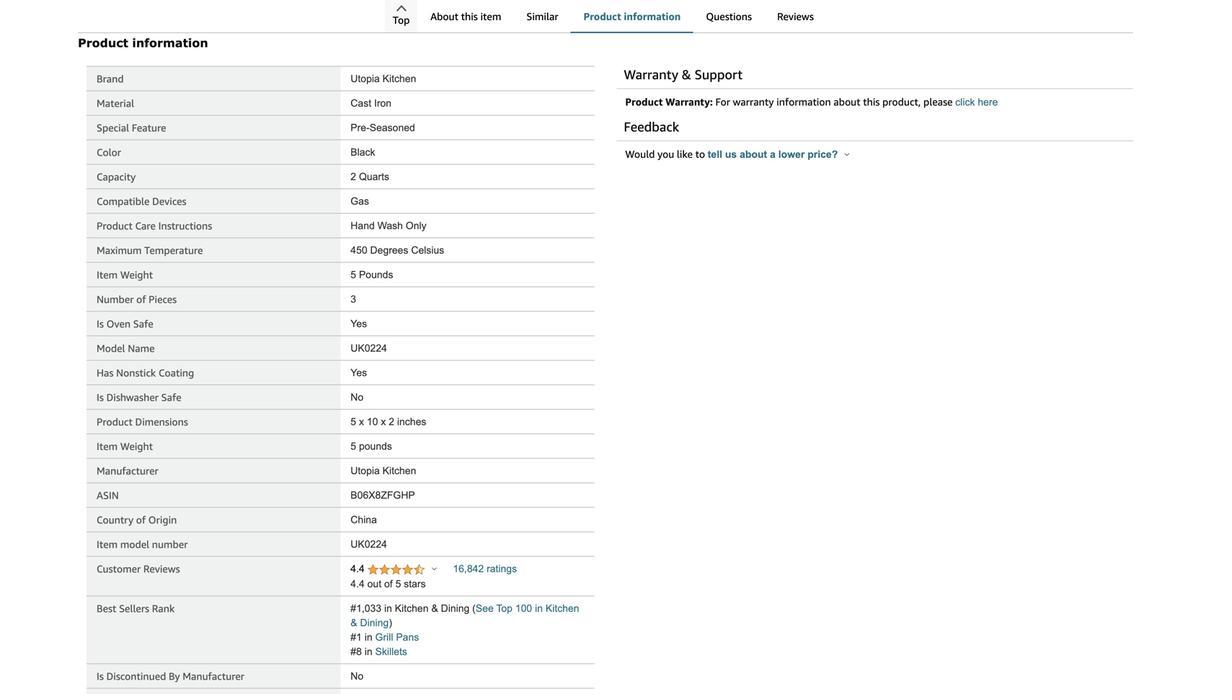 Task type: locate. For each thing, give the bounding box(es) containing it.
utopia kitchen up b06x8zfghp
[[351, 466, 417, 477]]

stars
[[404, 579, 426, 590]]

ratings
[[487, 564, 517, 575]]

1 horizontal spatial manufacturer
[[183, 671, 245, 683]]

2 vertical spatial &
[[351, 618, 358, 629]]

5 left 'pounds'
[[351, 270, 356, 281]]

uk0224 for model name
[[351, 343, 387, 354]]

& up the warranty:
[[682, 67, 692, 82]]

manufacturer up asin at bottom left
[[97, 465, 159, 477]]

1 vertical spatial dining
[[360, 618, 389, 629]]

of right out at the bottom left of page
[[385, 579, 393, 590]]

utopia up cast
[[351, 73, 380, 84]]

)
[[389, 618, 392, 629]]

yes down 3
[[351, 319, 367, 330]]

5 left pounds
[[351, 441, 356, 452]]

model
[[120, 539, 149, 551]]

product up brand
[[78, 36, 128, 50]]

of left pieces
[[136, 294, 146, 306]]

2 utopia from the top
[[351, 466, 380, 477]]

item up the number
[[97, 269, 118, 281]]

1 vertical spatial of
[[136, 514, 146, 526]]

1 no from the top
[[351, 392, 364, 403]]

1 horizontal spatial product information
[[584, 10, 681, 22]]

of
[[136, 294, 146, 306], [136, 514, 146, 526], [385, 579, 393, 590]]

reviews right the questions on the top of the page
[[778, 10, 814, 22]]

is left "discontinued"
[[97, 671, 104, 683]]

3
[[351, 294, 356, 305]]

no for is dishwasher safe
[[351, 392, 364, 403]]

kitchen up iron
[[383, 73, 417, 84]]

x right 10
[[381, 417, 386, 428]]

0 vertical spatial about
[[834, 96, 861, 108]]

2 horizontal spatial information
[[777, 96, 832, 108]]

top inside see top 100 in kitchen & dining
[[497, 604, 513, 615]]

popover image left 16,842 in the bottom of the page
[[432, 567, 437, 571]]

popover image
[[845, 153, 850, 156], [432, 567, 437, 571]]

country
[[97, 514, 134, 526]]

0 horizontal spatial popover image
[[432, 567, 437, 571]]

0 vertical spatial 4.4
[[351, 564, 368, 575]]

here
[[978, 97, 999, 108]]

yes up 10
[[351, 368, 367, 379]]

1 vertical spatial no
[[351, 671, 364, 683]]

is for is oven safe
[[97, 318, 104, 330]]

utopia for manufacturer
[[351, 466, 380, 477]]

0 vertical spatial top
[[393, 14, 410, 26]]

reviews down number at the left of page
[[143, 564, 180, 575]]

dining left ( at the left of page
[[441, 604, 470, 615]]

0 vertical spatial uk0224
[[351, 343, 387, 354]]

4.4 for 4.4
[[351, 564, 368, 575]]

2 utopia kitchen from the top
[[351, 466, 417, 477]]

product up maximum
[[97, 220, 133, 232]]

uk0224 down china
[[351, 539, 387, 551]]

1 horizontal spatial 2
[[389, 417, 395, 428]]

no up 5 x 10 x 2 inches
[[351, 392, 364, 403]]

utopia
[[351, 73, 380, 84], [351, 466, 380, 477]]

1 horizontal spatial x
[[381, 417, 386, 428]]

2 vertical spatial item
[[97, 539, 118, 551]]

celsius
[[411, 245, 445, 256]]

oven
[[106, 318, 131, 330]]

0 horizontal spatial manufacturer
[[97, 465, 159, 477]]

2 no from the top
[[351, 671, 364, 683]]

popover image inside 4.4 button
[[432, 567, 437, 571]]

uk0224
[[351, 343, 387, 354], [351, 539, 387, 551]]

1 vertical spatial safe
[[161, 392, 182, 404]]

3 item from the top
[[97, 539, 118, 551]]

sellers
[[119, 603, 149, 615]]

safe for is dishwasher safe
[[161, 392, 182, 404]]

1 vertical spatial popover image
[[432, 567, 437, 571]]

number of pieces
[[97, 294, 177, 306]]

hand
[[351, 220, 375, 232]]

#1 in grill pans #8 in skillets
[[351, 632, 419, 658]]

1 vertical spatial uk0224
[[351, 539, 387, 551]]

0 vertical spatial 2
[[351, 171, 356, 183]]

1 utopia from the top
[[351, 73, 380, 84]]

2 quarts
[[351, 171, 390, 183]]

5 pounds
[[351, 270, 394, 281]]

material
[[97, 97, 134, 109]]

1 utopia kitchen from the top
[[351, 73, 417, 84]]

0 vertical spatial utopia
[[351, 73, 380, 84]]

#1
[[351, 632, 362, 644]]

manufacturer right by
[[183, 671, 245, 683]]

safe
[[133, 318, 154, 330], [161, 392, 182, 404]]

to
[[696, 148, 706, 160]]

5
[[351, 270, 356, 281], [351, 417, 356, 428], [351, 441, 356, 452], [396, 579, 401, 590]]

1 vertical spatial weight
[[120, 441, 153, 453]]

2 yes from the top
[[351, 368, 367, 379]]

1 vertical spatial 4.4
[[351, 579, 365, 590]]

pans
[[396, 632, 419, 644]]

special
[[97, 122, 129, 134]]

this left item
[[461, 10, 478, 22]]

is for is discontinued by manufacturer
[[97, 671, 104, 683]]

cast iron
[[351, 98, 392, 109]]

0 vertical spatial reviews
[[778, 10, 814, 22]]

0 vertical spatial information
[[624, 10, 681, 22]]

popover image right 'price?'
[[845, 153, 850, 156]]

2 is from the top
[[97, 392, 104, 404]]

compatible
[[97, 196, 150, 207]]

1 horizontal spatial about
[[834, 96, 861, 108]]

1 vertical spatial yes
[[351, 368, 367, 379]]

2 x from the left
[[381, 417, 386, 428]]

item model number
[[97, 539, 188, 551]]

0 horizontal spatial safe
[[133, 318, 154, 330]]

0 vertical spatial yes
[[351, 319, 367, 330]]

0 horizontal spatial about
[[740, 149, 768, 160]]

1 horizontal spatial this
[[864, 96, 880, 108]]

country of origin
[[97, 514, 177, 526]]

no
[[351, 392, 364, 403], [351, 671, 364, 683]]

top left about
[[393, 14, 410, 26]]

4.4 for 4.4 out of 5 stars
[[351, 579, 365, 590]]

0 horizontal spatial top
[[393, 14, 410, 26]]

in right '#1'
[[365, 632, 373, 644]]

item weight for 5 pounds
[[97, 269, 153, 281]]

is down the has
[[97, 392, 104, 404]]

skillets
[[376, 647, 408, 658]]

2 vertical spatial is
[[97, 671, 104, 683]]

best sellers rank
[[97, 603, 175, 615]]

1 uk0224 from the top
[[351, 343, 387, 354]]

of for number
[[136, 294, 146, 306]]

0 vertical spatial weight
[[120, 269, 153, 281]]

0 vertical spatial product information
[[584, 10, 681, 22]]

1 horizontal spatial safe
[[161, 392, 182, 404]]

tell
[[708, 149, 723, 160]]

0 horizontal spatial dining
[[360, 618, 389, 629]]

3 is from the top
[[97, 671, 104, 683]]

warranty:
[[666, 96, 713, 108]]

1 vertical spatial utopia
[[351, 466, 380, 477]]

this
[[461, 10, 478, 22], [864, 96, 880, 108]]

0 vertical spatial safe
[[133, 318, 154, 330]]

utopia kitchen
[[351, 73, 417, 84], [351, 466, 417, 477]]

capacity
[[97, 171, 136, 183]]

5 left 10
[[351, 417, 356, 428]]

dining inside see top 100 in kitchen & dining
[[360, 618, 389, 629]]

kitchen right 100
[[546, 604, 580, 615]]

0 vertical spatial of
[[136, 294, 146, 306]]

2 horizontal spatial &
[[682, 67, 692, 82]]

model name
[[97, 343, 155, 355]]

2 right 10
[[389, 417, 395, 428]]

x left 10
[[359, 417, 364, 428]]

about left "a" at the top
[[740, 149, 768, 160]]

0 vertical spatial is
[[97, 318, 104, 330]]

top left 100
[[497, 604, 513, 615]]

uk0224 down 3
[[351, 343, 387, 354]]

1 vertical spatial top
[[497, 604, 513, 615]]

item weight down maximum
[[97, 269, 153, 281]]

item weight down product dimensions
[[97, 441, 153, 453]]

1 horizontal spatial top
[[497, 604, 513, 615]]

2 uk0224 from the top
[[351, 539, 387, 551]]

is for is dishwasher safe
[[97, 392, 104, 404]]

& left ( at the left of page
[[432, 604, 438, 615]]

0 vertical spatial manufacturer
[[97, 465, 159, 477]]

1 vertical spatial information
[[132, 36, 208, 50]]

& inside see top 100 in kitchen & dining
[[351, 618, 358, 629]]

safe up name at the left of page
[[133, 318, 154, 330]]

item
[[97, 269, 118, 281], [97, 441, 118, 453], [97, 539, 118, 551]]

item weight for 5 pounds
[[97, 441, 153, 453]]

2 4.4 from the top
[[351, 579, 365, 590]]

0 horizontal spatial this
[[461, 10, 478, 22]]

safe down coating in the bottom left of the page
[[161, 392, 182, 404]]

1 item weight from the top
[[97, 269, 153, 281]]

4.4 up out at the bottom left of page
[[351, 564, 368, 575]]

discontinued
[[106, 671, 166, 683]]

product information up the warranty
[[584, 10, 681, 22]]

best
[[97, 603, 116, 615]]

pre-
[[351, 122, 370, 134]]

&
[[682, 67, 692, 82], [432, 604, 438, 615], [351, 618, 358, 629]]

4.4 left out at the bottom left of page
[[351, 579, 365, 590]]

see top 100 in kitchen & dining
[[351, 604, 580, 629]]

weight up number of pieces
[[120, 269, 153, 281]]

0 horizontal spatial x
[[359, 417, 364, 428]]

1 vertical spatial reviews
[[143, 564, 180, 575]]

about this item
[[431, 10, 502, 22]]

compatible devices
[[97, 196, 187, 207]]

cast
[[351, 98, 372, 109]]

& up '#1'
[[351, 618, 358, 629]]

1 vertical spatial is
[[97, 392, 104, 404]]

pounds
[[359, 270, 394, 281]]

5 down 4.4 button
[[396, 579, 401, 590]]

4.4 inside 4.4 button
[[351, 564, 368, 575]]

1 weight from the top
[[120, 269, 153, 281]]

0 vertical spatial no
[[351, 392, 364, 403]]

1 horizontal spatial popover image
[[845, 153, 850, 156]]

1 vertical spatial product information
[[78, 36, 208, 50]]

for
[[716, 96, 731, 108]]

in right 100
[[535, 604, 543, 615]]

1 yes from the top
[[351, 319, 367, 330]]

0 vertical spatial item weight
[[97, 269, 153, 281]]

2 vertical spatial of
[[385, 579, 393, 590]]

pounds
[[359, 441, 392, 452]]

utopia kitchen up iron
[[351, 73, 417, 84]]

weight down product dimensions
[[120, 441, 153, 453]]

100
[[516, 604, 533, 615]]

no down #8
[[351, 671, 364, 683]]

product care instructions
[[97, 220, 212, 232]]

0 vertical spatial utopia kitchen
[[351, 73, 417, 84]]

2 item from the top
[[97, 441, 118, 453]]

1 vertical spatial item
[[97, 441, 118, 453]]

1 vertical spatial item weight
[[97, 441, 153, 453]]

item down product dimensions
[[97, 441, 118, 453]]

0 horizontal spatial &
[[351, 618, 358, 629]]

1 horizontal spatial &
[[432, 604, 438, 615]]

10
[[367, 417, 378, 428]]

of left the origin
[[136, 514, 146, 526]]

5 for 5 x 10 x 2 inches
[[351, 417, 356, 428]]

dining down the '#1,033'
[[360, 618, 389, 629]]

2 left quarts
[[351, 171, 356, 183]]

maximum temperature
[[97, 245, 203, 257]]

product information up brand
[[78, 36, 208, 50]]

1 is from the top
[[97, 318, 104, 330]]

2 vertical spatial information
[[777, 96, 832, 108]]

yes
[[351, 319, 367, 330], [351, 368, 367, 379]]

lower
[[779, 149, 805, 160]]

1 item from the top
[[97, 269, 118, 281]]

weight
[[120, 269, 153, 281], [120, 441, 153, 453]]

1 horizontal spatial dining
[[441, 604, 470, 615]]

2 item weight from the top
[[97, 441, 153, 453]]

0 vertical spatial popover image
[[845, 153, 850, 156]]

in inside see top 100 in kitchen & dining
[[535, 604, 543, 615]]

1 vertical spatial utopia kitchen
[[351, 466, 417, 477]]

1 4.4 from the top
[[351, 564, 368, 575]]

b06x8zfghp
[[351, 490, 415, 501]]

product
[[584, 10, 622, 22], [78, 36, 128, 50], [626, 96, 663, 108], [97, 220, 133, 232], [97, 416, 133, 428]]

this left product,
[[864, 96, 880, 108]]

care
[[135, 220, 156, 232]]

name
[[128, 343, 155, 355]]

degrees
[[370, 245, 409, 256]]

you
[[658, 148, 675, 160]]

0 vertical spatial item
[[97, 269, 118, 281]]

kitchen
[[383, 73, 417, 84], [383, 466, 417, 477], [395, 604, 429, 615], [546, 604, 580, 615]]

is left oven
[[97, 318, 104, 330]]

item down country
[[97, 539, 118, 551]]

0 horizontal spatial 2
[[351, 171, 356, 183]]

2 weight from the top
[[120, 441, 153, 453]]

in
[[385, 604, 392, 615], [535, 604, 543, 615], [365, 632, 373, 644], [365, 647, 373, 658]]

color
[[97, 147, 121, 158]]

about left product,
[[834, 96, 861, 108]]

model
[[97, 343, 125, 355]]

1 vertical spatial manufacturer
[[183, 671, 245, 683]]

see
[[476, 604, 494, 615]]

4.4
[[351, 564, 368, 575], [351, 579, 365, 590]]

gas
[[351, 196, 369, 207]]

0 vertical spatial &
[[682, 67, 692, 82]]

utopia down 5 pounds
[[351, 466, 380, 477]]

see top 100 in kitchen & dining link
[[351, 604, 580, 629]]

#8
[[351, 647, 362, 658]]

0 horizontal spatial information
[[132, 36, 208, 50]]



Task type: vqa. For each thing, say whether or not it's contained in the screenshot.


Task type: describe. For each thing, give the bounding box(es) containing it.
only
[[406, 220, 427, 232]]

wash
[[378, 220, 403, 232]]

click
[[956, 97, 976, 108]]

a
[[771, 149, 776, 160]]

utopia kitchen for manufacturer
[[351, 466, 417, 477]]

1 vertical spatial this
[[864, 96, 880, 108]]

product right the similar
[[584, 10, 622, 22]]

instructions
[[158, 220, 212, 232]]

out
[[368, 579, 382, 590]]

450 degrees celsius
[[351, 245, 445, 256]]

pre-seasoned
[[351, 122, 415, 134]]

4.4 out of 5 stars
[[351, 579, 426, 590]]

weight for 5 pounds
[[120, 441, 153, 453]]

1 vertical spatial 2
[[389, 417, 395, 428]]

kitchen up b06x8zfghp
[[383, 466, 417, 477]]

#1,033
[[351, 604, 382, 615]]

utopia kitchen for brand
[[351, 73, 417, 84]]

warranty
[[733, 96, 774, 108]]

questions
[[707, 10, 753, 22]]

asin
[[97, 490, 119, 502]]

product dimensions
[[97, 416, 188, 428]]

seasoned
[[370, 122, 415, 134]]

4.4 button
[[351, 564, 437, 578]]

16,842
[[453, 564, 484, 575]]

1 vertical spatial about
[[740, 149, 768, 160]]

dishwasher
[[106, 392, 159, 404]]

click here link
[[956, 97, 999, 108]]

devices
[[152, 196, 187, 207]]

no for is discontinued by manufacturer
[[351, 671, 364, 683]]

number
[[152, 539, 188, 551]]

coating
[[159, 367, 194, 379]]

0 vertical spatial this
[[461, 10, 478, 22]]

16,842 ratings link
[[453, 564, 517, 575]]

#1,033 in kitchen & dining (
[[351, 604, 476, 615]]

5 pounds
[[351, 441, 392, 452]]

is discontinued by manufacturer
[[97, 671, 245, 683]]

popover image inside tell us about a lower price? "button"
[[845, 153, 850, 156]]

product down dishwasher
[[97, 416, 133, 428]]

5 for 5 pounds
[[351, 441, 356, 452]]

about
[[431, 10, 459, 22]]

item
[[481, 10, 502, 22]]

yes for coating
[[351, 368, 367, 379]]

rank
[[152, 603, 175, 615]]

similar
[[527, 10, 559, 22]]

in right #8
[[365, 647, 373, 658]]

1 vertical spatial &
[[432, 604, 438, 615]]

support
[[695, 67, 743, 82]]

feedback
[[624, 119, 680, 135]]

kitchen inside see top 100 in kitchen & dining
[[546, 604, 580, 615]]

iron
[[374, 98, 392, 109]]

item for pounds
[[97, 269, 118, 281]]

1 x from the left
[[359, 417, 364, 428]]

tell us about a lower price?
[[708, 149, 841, 160]]

us
[[726, 149, 737, 160]]

grill
[[376, 632, 393, 644]]

has nonstick coating
[[97, 367, 194, 379]]

16,842 ratings
[[453, 564, 517, 575]]

warranty & support
[[624, 67, 743, 82]]

kitchen down stars
[[395, 604, 429, 615]]

5 for 5 pounds
[[351, 270, 356, 281]]

uk0224 for item model number
[[351, 539, 387, 551]]

feature
[[132, 122, 166, 134]]

dimensions
[[135, 416, 188, 428]]

is dishwasher safe
[[97, 392, 182, 404]]

product up feedback
[[626, 96, 663, 108]]

1 horizontal spatial reviews
[[778, 10, 814, 22]]

quarts
[[359, 171, 390, 183]]

safe for is oven safe
[[133, 318, 154, 330]]

of for country
[[136, 514, 146, 526]]

hand wash only
[[351, 220, 427, 232]]

product warranty: for warranty information about this product, please click here
[[626, 96, 999, 108]]

china
[[351, 515, 377, 526]]

inches
[[397, 417, 427, 428]]

weight for 5 pounds
[[120, 269, 153, 281]]

please
[[924, 96, 953, 108]]

pieces
[[149, 294, 177, 306]]

special feature
[[97, 122, 166, 134]]

1 horizontal spatial information
[[624, 10, 681, 22]]

tell us about a lower price? button
[[708, 149, 850, 160]]

is oven safe
[[97, 318, 154, 330]]

customer
[[97, 564, 141, 575]]

has
[[97, 367, 114, 379]]

utopia for brand
[[351, 73, 380, 84]]

0 horizontal spatial product information
[[78, 36, 208, 50]]

product,
[[883, 96, 922, 108]]

0 vertical spatial dining
[[441, 604, 470, 615]]

origin
[[148, 514, 177, 526]]

black
[[351, 147, 376, 158]]

like
[[677, 148, 693, 160]]

yes for safe
[[351, 319, 367, 330]]

0 horizontal spatial reviews
[[143, 564, 180, 575]]

in up the ) at the bottom of page
[[385, 604, 392, 615]]

nonstick
[[116, 367, 156, 379]]

450
[[351, 245, 368, 256]]

warranty
[[624, 67, 679, 82]]

would
[[626, 148, 655, 160]]

grill pans link
[[376, 632, 419, 644]]

skillets link
[[376, 647, 408, 658]]

by
[[169, 671, 180, 683]]

5 x 10 x 2 inches
[[351, 417, 427, 428]]

item for pounds
[[97, 441, 118, 453]]

price?
[[808, 149, 838, 160]]



